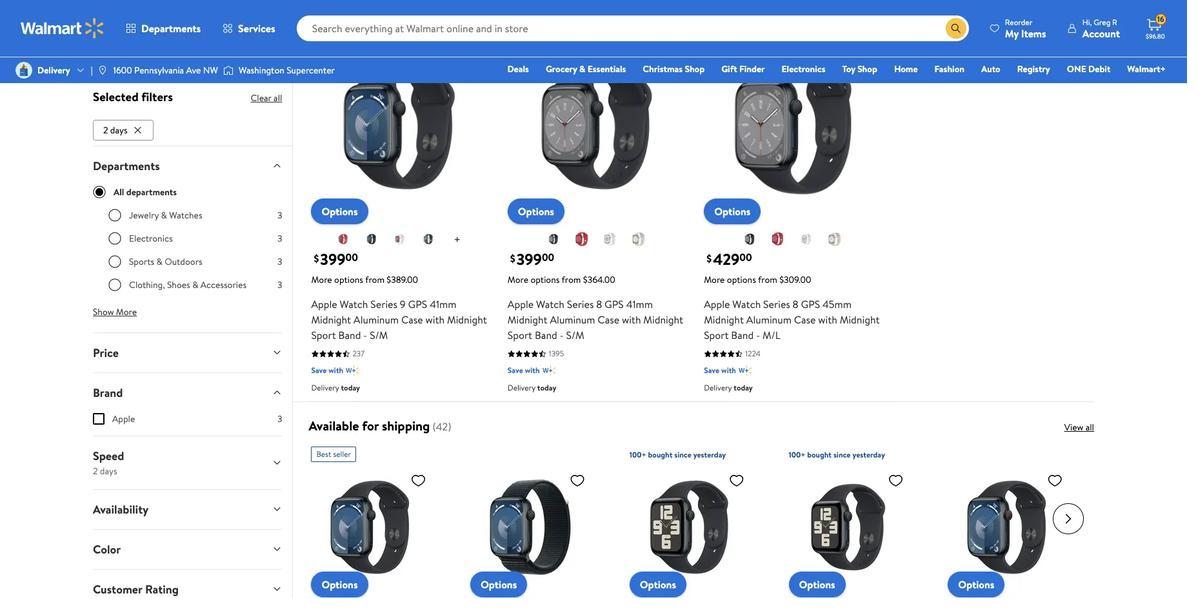 Task type: describe. For each thing, give the bounding box(es) containing it.
gps for apple watch series 8 gps 45mm midnight aluminum case with midnight sport band - m/l
[[801, 298, 820, 312]]

apple watch series 8 gps 41mm midnight aluminum case with midnight sport band - s/m image
[[508, 36, 686, 215]]

add to favorites list, apple watch series 8 gps 41mm midnight aluminum case with midnight sport band - s/m image
[[665, 41, 681, 57]]

price
[[93, 345, 119, 361]]

 image for delivery
[[15, 62, 32, 79]]

1395
[[549, 349, 564, 360]]

color tab
[[83, 530, 293, 569]]

seller
[[333, 449, 351, 460]]

availability tab
[[83, 490, 293, 529]]

clear all button
[[251, 88, 282, 108]]

41mm for 9
[[430, 298, 457, 312]]

s/m for 9
[[370, 329, 388, 343]]

add to favorites list, apple watch se (2023) gps 44mm midnight aluminum case with midnight sport band - m/l image
[[729, 473, 744, 489]]

delivery today for apple watch series 8 gps 45mm midnight aluminum case with midnight sport band - m/l
[[704, 383, 753, 394]]

2 3 from the top
[[277, 232, 282, 245]]

search icon image
[[951, 23, 961, 34]]

|
[[91, 64, 93, 77]]

429
[[713, 249, 740, 271]]

grocery & essentials link
[[540, 62, 632, 76]]

2 days button
[[93, 120, 153, 140]]

Search search field
[[297, 15, 969, 41]]

sport for apple watch series 8 gps 41mm midnight aluminum case with midnight sport band - s/m
[[508, 329, 532, 343]]

band for apple watch series 9 gps 41mm midnight aluminum case with midnight sport band - s/m
[[338, 329, 361, 343]]

save with for apple watch series 8 gps 45mm midnight aluminum case with midnight sport band - m/l
[[704, 365, 736, 376]]

shoes
[[167, 279, 190, 291]]

fashion
[[935, 63, 965, 75]]

add to favorites list, apple watch se (2023) gps 40mm midnight aluminum case with midnight sport band - s/m image
[[888, 473, 904, 489]]

45mm
[[823, 298, 852, 312]]

apple watch series 9 gps 41mm midnight aluminum case with midnight sport band - s/m
[[311, 298, 487, 343]]

watches
[[169, 209, 202, 222]]

399 for apple watch series 9 gps 41mm midnight aluminum case with midnight sport band - s/m
[[320, 249, 345, 271]]

3 product group from the left
[[789, 442, 930, 599]]

reorder my items
[[1005, 16, 1046, 40]]

gps for apple watch series 9 gps 41mm midnight aluminum case with midnight sport band - s/m
[[408, 298, 427, 312]]

apple watch series 9 gps 45mm midnight aluminum case with midnight sport loop image
[[470, 468, 590, 588]]

1 silver image from the left
[[421, 232, 436, 247]]

today for apple watch series 8 gps 45mm midnight aluminum case with midnight sport band - m/l
[[734, 383, 753, 394]]

show
[[93, 306, 114, 318]]

options for apple watch series 9 gps 41mm midnight aluminum case with midnight sport band - s/m
[[334, 274, 363, 287]]

silver image for 399
[[603, 232, 618, 247]]

all for view all
[[1086, 422, 1094, 435]]

show more
[[93, 306, 137, 318]]

customer rating button
[[83, 570, 293, 599]]

from for apple watch series 8 gps 45mm midnight aluminum case with midnight sport band - m/l
[[758, 274, 777, 287]]

save with for apple watch series 8 gps 41mm midnight aluminum case with midnight sport band - s/m
[[508, 365, 540, 376]]

& for jewelry
[[161, 209, 167, 222]]

2 inside speed 2 days
[[93, 465, 98, 478]]

r
[[1112, 16, 1117, 27]]

399 for apple watch series 8 gps 41mm midnight aluminum case with midnight sport band - s/m
[[517, 249, 542, 271]]

customer rating
[[93, 582, 179, 598]]

christmas shop link
[[637, 62, 710, 76]]

2 midnight image from the left
[[742, 232, 758, 247]]

+ button
[[443, 230, 471, 251]]

options for apple watch series 9 gps 41mm midnight aluminum case with midnight sport band - s/m image
[[322, 205, 358, 219]]

delivery for apple watch series 8 gps 45mm midnight aluminum case with midnight sport band - m/l
[[704, 383, 732, 394]]

5 midnight from the left
[[704, 313, 744, 327]]

outdoors
[[165, 255, 202, 268]]

$ 399 00 for apple watch series 8 gps 41mm midnight aluminum case with midnight sport band - s/m
[[510, 249, 554, 271]]

clear
[[251, 92, 271, 104]]

options link for apple watch series 8 gps 45mm midnight aluminum case with midnight sport band - m/l image on the right top of the page
[[704, 199, 761, 225]]

account
[[1082, 26, 1120, 40]]

color
[[93, 542, 121, 558]]

washington supercenter
[[239, 64, 335, 77]]

apple for apple watch series 8 gps 45mm midnight aluminum case with midnight sport band - m/l
[[704, 298, 730, 312]]

gift
[[721, 63, 737, 75]]

walmart image
[[21, 18, 105, 39]]

red image
[[771, 232, 786, 247]]

silver image for 429
[[799, 232, 814, 247]]

more options from $364.00
[[508, 274, 615, 287]]

with inside apple watch series 8 gps 41mm midnight aluminum case with midnight sport band - s/m
[[622, 313, 641, 327]]

1600 pennsylvania ave nw
[[113, 64, 218, 77]]

show more button
[[83, 302, 147, 322]]

aluminum for apple watch series 8 gps 45mm midnight aluminum case with midnight sport band - m/l
[[746, 313, 792, 327]]

- for apple watch series 8 gps 45mm midnight aluminum case with midnight sport band - m/l
[[756, 329, 760, 343]]

band for apple watch series 8 gps 41mm midnight aluminum case with midnight sport band - s/m
[[535, 329, 557, 343]]

bought for apple watch series 9 gps 41mm midnight aluminum case with midnight sport band - s/m image
[[330, 18, 354, 29]]

100+ bought since yesterday for apple watch series 9 gps 41mm midnight aluminum case with midnight sport band - s/m image
[[311, 18, 408, 29]]

selected
[[93, 88, 139, 105]]

5 3 from the top
[[277, 413, 282, 426]]

since for apple watch series 9 gps 41mm midnight aluminum case with midnight sport band - s/m image
[[356, 18, 373, 29]]

today for apple watch series 8 gps 41mm midnight aluminum case with midnight sport band - s/m
[[537, 383, 556, 394]]

departments tab
[[83, 146, 293, 186]]

sports & outdoors
[[129, 255, 202, 268]]

add to favorites list, apple watch series 9 gps 45mm midnight aluminum case with midnight sport band - m/l image
[[411, 473, 426, 489]]

gift finder link
[[716, 62, 771, 76]]

electronics inside "all departments" option group
[[129, 232, 173, 245]]

options for apple watch series 8 gps 45mm midnight aluminum case with midnight sport band - m/l
[[727, 274, 756, 287]]

starlight image for 399
[[631, 232, 646, 247]]

options for apple watch series 9 gps 45mm midnight aluminum case with midnight sport band - m/l "image" at the bottom left of page
[[322, 578, 358, 593]]

save with for apple watch series 9 gps 41mm midnight aluminum case with midnight sport band - s/m
[[311, 365, 343, 376]]

jewelry
[[129, 209, 159, 222]]

departments inside tab
[[93, 158, 160, 174]]

& for grocery
[[579, 63, 586, 75]]

best
[[316, 449, 331, 460]]

washington
[[239, 64, 284, 77]]

2 days
[[103, 124, 127, 137]]

color button
[[83, 530, 293, 569]]

speed 2 days
[[93, 448, 124, 478]]

applied filters section element
[[93, 88, 173, 105]]

apple watch series 9 gps + cellular 45mm midnight aluminum case with midnight sport band - m/l image
[[948, 468, 1068, 588]]

since for apple watch se (2023) gps 44mm midnight aluminum case with midnight sport band - m/l image
[[674, 450, 692, 461]]

3 for watches
[[277, 209, 282, 222]]

6 midnight from the left
[[840, 313, 880, 327]]

services button
[[212, 13, 286, 44]]

- for apple watch series 8 gps 41mm midnight aluminum case with midnight sport band - s/m
[[560, 329, 564, 343]]

$ 429 00
[[707, 249, 752, 271]]

series for apple watch series 9 gps 41mm midnight aluminum case with midnight sport band - s/m
[[371, 298, 397, 312]]

walmart plus image for apple watch series 9 gps 41mm midnight aluminum case with midnight sport band - s/m
[[346, 365, 359, 378]]

best seller
[[316, 449, 351, 460]]

watch for apple watch series 8 gps 41mm midnight aluminum case with midnight sport band - s/m
[[536, 298, 564, 312]]

& right 'shoes'
[[192, 279, 198, 291]]

toy shop
[[842, 63, 877, 75]]

(42)
[[433, 420, 451, 435]]

8 for 399
[[596, 298, 602, 312]]

with inside apple watch series 8 gps 45mm midnight aluminum case with midnight sport band - m/l
[[818, 313, 837, 327]]

1 vertical spatial departments button
[[83, 146, 293, 186]]

price button
[[83, 333, 293, 373]]

more for apple watch series 9 gps 41mm midnight aluminum case with midnight sport band - s/m
[[311, 274, 332, 287]]

debit
[[1089, 63, 1111, 75]]

view all
[[1064, 422, 1094, 435]]

100+ for apple watch se (2023) gps 40mm midnight aluminum case with midnight sport band - s/m image
[[789, 450, 805, 461]]

m/l
[[763, 329, 780, 343]]

bought for apple watch se (2023) gps 44mm midnight aluminum case with midnight sport band - m/l image
[[648, 450, 673, 461]]

brand
[[93, 385, 123, 401]]

registry link
[[1011, 62, 1056, 76]]

filters
[[141, 88, 173, 105]]

starlight image for 429
[[827, 232, 843, 247]]

more for apple watch series 8 gps 45mm midnight aluminum case with midnight sport band - m/l
[[704, 274, 725, 287]]

gps for apple watch series 8 gps 41mm midnight aluminum case with midnight sport band - s/m
[[605, 298, 624, 312]]

$ 399 00 for apple watch series 9 gps 41mm midnight aluminum case with midnight sport band - s/m
[[314, 249, 358, 271]]

from for apple watch series 9 gps 41mm midnight aluminum case with midnight sport band - s/m
[[365, 274, 385, 287]]

options link for apple watch series 8 gps 41mm midnight aluminum case with midnight sport band - s/m image
[[508, 199, 565, 225]]

christmas
[[643, 63, 683, 75]]

sport for apple watch series 9 gps 41mm midnight aluminum case with midnight sport band - s/m
[[311, 329, 336, 343]]

home
[[894, 63, 918, 75]]

availability button
[[83, 490, 293, 529]]

hi, greg r account
[[1082, 16, 1120, 40]]

greg
[[1094, 16, 1111, 27]]

one debit link
[[1061, 62, 1116, 76]]

for
[[362, 418, 379, 435]]

(product)red image
[[336, 232, 351, 247]]

2 product group from the left
[[630, 442, 771, 599]]

+
[[454, 232, 461, 248]]

delivery for apple watch series 9 gps 41mm midnight aluminum case with midnight sport band - s/m
[[311, 383, 339, 394]]

items
[[1021, 26, 1046, 40]]

options link for apple watch series 9 gps + cellular 45mm midnight aluminum case with midnight sport band - m/l image
[[948, 573, 1005, 598]]

shipping
[[382, 418, 430, 435]]

available
[[309, 418, 359, 435]]

reorder
[[1005, 16, 1032, 27]]

00 for apple watch series 8 gps 45mm midnight aluminum case with midnight sport band - m/l
[[740, 251, 752, 265]]

brand button
[[83, 373, 293, 413]]

view all link
[[1064, 422, 1094, 435]]

fashion link
[[929, 62, 970, 76]]

16
[[1157, 14, 1164, 25]]

237
[[353, 349, 365, 360]]

2 inside button
[[103, 124, 108, 137]]

4 midnight from the left
[[643, 313, 683, 327]]

0 vertical spatial departments
[[141, 21, 201, 35]]

supercenter
[[287, 64, 335, 77]]

selected filters
[[93, 88, 173, 105]]

apple watch series 8 gps 41mm midnight aluminum case with midnight sport band - s/m
[[508, 298, 683, 343]]

toy
[[842, 63, 855, 75]]

rating
[[145, 582, 179, 598]]

grocery & essentials
[[546, 63, 626, 75]]

since for apple watch se (2023) gps 40mm midnight aluminum case with midnight sport band - s/m image
[[834, 450, 851, 461]]

1 product group from the left
[[311, 442, 452, 599]]

with inside apple watch series 9 gps 41mm midnight aluminum case with midnight sport band - s/m
[[426, 313, 445, 327]]

All departments radio
[[93, 186, 106, 199]]

accessories
[[201, 279, 247, 291]]

100+ bought since yesterday for apple watch se (2023) gps 44mm midnight aluminum case with midnight sport band - m/l image
[[630, 450, 726, 461]]

case for apple watch series 8 gps 41mm midnight aluminum case with midnight sport band - s/m
[[598, 313, 619, 327]]

8 for 429
[[793, 298, 799, 312]]

apple watch se (2023) gps 44mm midnight aluminum case with midnight sport band - m/l image
[[630, 468, 750, 588]]

00 for apple watch series 8 gps 41mm midnight aluminum case with midnight sport band - s/m
[[542, 251, 554, 265]]

deals
[[507, 63, 529, 75]]



Task type: locate. For each thing, give the bounding box(es) containing it.
save for apple watch series 8 gps 45mm midnight aluminum case with midnight sport band - m/l
[[704, 365, 720, 376]]

2 $ from the left
[[510, 251, 515, 266]]

none radio inside "all departments" option group
[[108, 232, 121, 245]]

2 - from the left
[[560, 329, 564, 343]]

0 horizontal spatial watch
[[340, 298, 368, 312]]

3 save from the left
[[704, 365, 720, 376]]

all right view
[[1086, 422, 1094, 435]]

options for apple watch se (2023) gps 44mm midnight aluminum case with midnight sport band - m/l image
[[640, 578, 676, 593]]

1 vertical spatial electronics
[[129, 232, 173, 245]]

- left m/l
[[756, 329, 760, 343]]

options link
[[311, 199, 368, 225], [508, 199, 565, 225], [704, 199, 761, 225], [311, 573, 368, 598], [470, 573, 527, 598], [630, 573, 686, 598], [789, 573, 846, 598], [948, 573, 1005, 598]]

sport inside apple watch series 9 gps 41mm midnight aluminum case with midnight sport band - s/m
[[311, 329, 336, 343]]

100+ for apple watch se (2023) gps 44mm midnight aluminum case with midnight sport band - m/l image
[[630, 450, 646, 461]]

1 399 from the left
[[320, 249, 345, 271]]

1 shop from the left
[[685, 63, 705, 75]]

2 horizontal spatial aluminum
[[746, 313, 792, 327]]

speed tab
[[83, 437, 293, 489]]

options down $ 429 00
[[727, 274, 756, 287]]

0 horizontal spatial 100+
[[311, 18, 328, 29]]

3 options from the left
[[727, 274, 756, 287]]

2 horizontal spatial series
[[763, 298, 790, 312]]

2 starlight image from the left
[[827, 232, 843, 247]]

case inside apple watch series 8 gps 45mm midnight aluminum case with midnight sport band - m/l
[[794, 313, 816, 327]]

00 down the (product)red image in the left of the page
[[345, 251, 358, 265]]

save
[[311, 365, 327, 376], [508, 365, 523, 376], [704, 365, 720, 376]]

8 inside apple watch series 8 gps 41mm midnight aluminum case with midnight sport band - s/m
[[596, 298, 602, 312]]

2 aluminum from the left
[[550, 313, 595, 327]]

1 horizontal spatial silver image
[[603, 232, 618, 247]]

1 horizontal spatial aluminum
[[550, 313, 595, 327]]

100+ for apple watch series 9 gps 41mm midnight aluminum case with midnight sport band - s/m image
[[311, 18, 328, 29]]

1 $ 399 00 from the left
[[314, 249, 358, 271]]

watch down the more options from $364.00
[[536, 298, 564, 312]]

auto
[[981, 63, 1001, 75]]

watch inside apple watch series 8 gps 41mm midnight aluminum case with midnight sport band - s/m
[[536, 298, 564, 312]]

options link for apple watch se (2023) gps 40mm midnight aluminum case with midnight sport band - s/m image
[[789, 573, 846, 598]]

3 save with from the left
[[704, 365, 736, 376]]

add to favorites list, apple watch series 9 gps 41mm midnight aluminum case with midnight sport band - s/m image
[[469, 41, 484, 57]]

$ up the more options from $364.00
[[510, 251, 515, 266]]

- for apple watch series 9 gps 41mm midnight aluminum case with midnight sport band - s/m
[[363, 329, 367, 343]]

1 horizontal spatial 8
[[793, 298, 799, 312]]

customer rating tab
[[83, 570, 293, 599]]

delivery today for apple watch series 9 gps 41mm midnight aluminum case with midnight sport band - s/m
[[311, 383, 360, 394]]

2 horizontal spatial case
[[794, 313, 816, 327]]

walmart plus image down 1224
[[739, 365, 752, 378]]

1 sport from the left
[[311, 329, 336, 343]]

clear all
[[251, 92, 282, 104]]

finder
[[739, 63, 765, 75]]

0 horizontal spatial save with
[[311, 365, 343, 376]]

band inside apple watch series 8 gps 45mm midnight aluminum case with midnight sport band - m/l
[[731, 329, 754, 343]]

2 horizontal spatial 100+
[[789, 450, 805, 461]]

1 horizontal spatial -
[[560, 329, 564, 343]]

price tab
[[83, 333, 293, 373]]

1 horizontal spatial delivery today
[[508, 383, 556, 394]]

1224
[[745, 349, 761, 360]]

- inside apple watch series 8 gps 41mm midnight aluminum case with midnight sport band - s/m
[[560, 329, 564, 343]]

gps inside apple watch series 8 gps 45mm midnight aluminum case with midnight sport band - m/l
[[801, 298, 820, 312]]

1 vertical spatial days
[[100, 465, 117, 478]]

red image
[[574, 232, 590, 247]]

$309.00
[[779, 274, 811, 287]]

0 horizontal spatial all
[[274, 92, 282, 104]]

departments up all
[[93, 158, 160, 174]]

0 horizontal spatial 8
[[596, 298, 602, 312]]

- inside apple watch series 8 gps 45mm midnight aluminum case with midnight sport band - m/l
[[756, 329, 760, 343]]

case down the 9
[[401, 313, 423, 327]]

midnight image
[[364, 232, 379, 247], [742, 232, 758, 247]]

2 sport from the left
[[508, 329, 532, 343]]

2 silver image from the left
[[603, 232, 618, 247]]

series down $364.00
[[567, 298, 594, 312]]

options link for apple watch series 9 gps 41mm midnight aluminum case with midnight sport band - s/m image
[[311, 199, 368, 225]]

1 horizontal spatial bought
[[648, 450, 673, 461]]

delivery for apple watch series 8 gps 41mm midnight aluminum case with midnight sport band - s/m
[[508, 383, 535, 394]]

aluminum for apple watch series 8 gps 41mm midnight aluminum case with midnight sport band - s/m
[[550, 313, 595, 327]]

2 horizontal spatial since
[[834, 450, 851, 461]]

 image
[[223, 64, 233, 77]]

sport inside apple watch series 8 gps 41mm midnight aluminum case with midnight sport band - s/m
[[508, 329, 532, 343]]

00 up 'more options from $309.00'
[[740, 251, 752, 265]]

0 horizontal spatial sport
[[311, 329, 336, 343]]

electronics down jewelry
[[129, 232, 173, 245]]

1 horizontal spatial 00
[[542, 251, 554, 265]]

0 horizontal spatial band
[[338, 329, 361, 343]]

0 horizontal spatial from
[[365, 274, 385, 287]]

3 aluminum from the left
[[746, 313, 792, 327]]

0 horizontal spatial silver image
[[421, 232, 436, 247]]

1 - from the left
[[363, 329, 367, 343]]

availability
[[93, 502, 148, 518]]

case inside apple watch series 9 gps 41mm midnight aluminum case with midnight sport band - s/m
[[401, 313, 423, 327]]

1 00 from the left
[[345, 251, 358, 265]]

$
[[314, 251, 319, 266], [510, 251, 515, 266], [707, 251, 712, 266]]

3 for &
[[277, 279, 282, 291]]

save with
[[311, 365, 343, 376], [508, 365, 540, 376], [704, 365, 736, 376]]

399 down the (product)red image in the left of the page
[[320, 249, 345, 271]]

all
[[114, 186, 124, 199]]

& right sports
[[157, 255, 163, 268]]

gps left the 45mm
[[801, 298, 820, 312]]

 image down the walmart image
[[15, 62, 32, 79]]

1 horizontal spatial yesterday
[[693, 450, 726, 461]]

case for apple watch series 8 gps 45mm midnight aluminum case with midnight sport band - m/l
[[794, 313, 816, 327]]

shop right toy
[[858, 63, 877, 75]]

8 inside apple watch series 8 gps 45mm midnight aluminum case with midnight sport band - m/l
[[793, 298, 799, 312]]

apple watch series 8 gps 45mm midnight aluminum case with midnight sport band - m/l image
[[704, 36, 882, 215]]

$ for apple watch series 9 gps 41mm midnight aluminum case with midnight sport band - s/m
[[314, 251, 319, 266]]

2 horizontal spatial bought
[[807, 450, 832, 461]]

0 horizontal spatial 00
[[345, 251, 358, 265]]

days down selected
[[110, 124, 127, 137]]

9
[[400, 298, 406, 312]]

starlight image
[[631, 232, 646, 247], [827, 232, 843, 247]]

apple inside apple watch series 8 gps 41mm midnight aluminum case with midnight sport band - s/m
[[508, 298, 534, 312]]

watch for apple watch series 8 gps 45mm midnight aluminum case with midnight sport band - m/l
[[733, 298, 761, 312]]

2 $ 399 00 from the left
[[510, 249, 554, 271]]

from for apple watch series 8 gps 41mm midnight aluminum case with midnight sport band - s/m
[[562, 274, 581, 287]]

& right jewelry
[[161, 209, 167, 222]]

- inside apple watch series 9 gps 41mm midnight aluminum case with midnight sport band - s/m
[[363, 329, 367, 343]]

100+ bought since yesterday
[[311, 18, 408, 29], [630, 450, 726, 461], [789, 450, 885, 461]]

0 horizontal spatial midnight image
[[364, 232, 379, 247]]

apple for apple watch series 8 gps 41mm midnight aluminum case with midnight sport band - s/m
[[508, 298, 534, 312]]

walmart plus image down 1395
[[542, 365, 555, 378]]

1 horizontal spatial $
[[510, 251, 515, 266]]

00 for apple watch series 9 gps 41mm midnight aluminum case with midnight sport band - s/m
[[345, 251, 358, 265]]

0 vertical spatial all
[[274, 92, 282, 104]]

midnight image left pink icon
[[364, 232, 379, 247]]

2 horizontal spatial yesterday
[[853, 450, 885, 461]]

1 series from the left
[[371, 298, 397, 312]]

apple watch se (2023) gps 40mm midnight aluminum case with midnight sport band - s/m image
[[789, 468, 909, 588]]

- up 237
[[363, 329, 367, 343]]

2 horizontal spatial 00
[[740, 251, 752, 265]]

add to favorites list, apple watch series 8 gps 45mm midnight aluminum case with midnight sport band - m/l image
[[862, 41, 877, 57]]

1 horizontal spatial 399
[[517, 249, 542, 271]]

$ inside $ 429 00
[[707, 251, 712, 266]]

1 options from the left
[[334, 274, 363, 287]]

2 horizontal spatial $
[[707, 251, 712, 266]]

from left "$389.00"
[[365, 274, 385, 287]]

2 series from the left
[[567, 298, 594, 312]]

$96.80
[[1146, 32, 1165, 41]]

yesterday
[[375, 18, 408, 29], [693, 450, 726, 461], [853, 450, 885, 461]]

starlight image right red icon
[[827, 232, 843, 247]]

today down 1395
[[537, 383, 556, 394]]

2 horizontal spatial options
[[727, 274, 756, 287]]

apple down 429
[[704, 298, 730, 312]]

save for apple watch series 8 gps 41mm midnight aluminum case with midnight sport band - s/m
[[508, 365, 523, 376]]

3 $ from the left
[[707, 251, 712, 266]]

0 horizontal spatial $
[[314, 251, 319, 266]]

1 vertical spatial 2
[[93, 465, 98, 478]]

aluminum up 1395
[[550, 313, 595, 327]]

aluminum inside apple watch series 9 gps 41mm midnight aluminum case with midnight sport band - s/m
[[354, 313, 399, 327]]

midnight
[[311, 313, 351, 327], [447, 313, 487, 327], [508, 313, 547, 327], [643, 313, 683, 327], [704, 313, 744, 327], [840, 313, 880, 327]]

3 today from the left
[[734, 383, 753, 394]]

one debit
[[1067, 63, 1111, 75]]

delivery today down 1224
[[704, 383, 753, 394]]

aluminum up 237
[[354, 313, 399, 327]]

1 horizontal spatial options
[[531, 274, 560, 287]]

Walmart Site-Wide search field
[[297, 15, 969, 41]]

yesterday for add to favorites list, apple watch series 9 gps 41mm midnight aluminum case with midnight sport band - s/m image
[[375, 18, 408, 29]]

2 horizontal spatial walmart plus image
[[739, 365, 752, 378]]

2 options from the left
[[531, 274, 560, 287]]

apple watch series 9 gps 41mm midnight aluminum case with midnight sport band - s/m image
[[311, 36, 490, 215]]

today for apple watch series 9 gps 41mm midnight aluminum case with midnight sport band - s/m
[[341, 383, 360, 394]]

3 00 from the left
[[740, 251, 752, 265]]

-
[[363, 329, 367, 343], [560, 329, 564, 343], [756, 329, 760, 343]]

aluminum
[[354, 313, 399, 327], [550, 313, 595, 327], [746, 313, 792, 327]]

all for clear all
[[274, 92, 282, 104]]

41mm inside apple watch series 8 gps 41mm midnight aluminum case with midnight sport band - s/m
[[626, 298, 653, 312]]

1 save with from the left
[[311, 365, 343, 376]]

1 8 from the left
[[596, 298, 602, 312]]

delivery today
[[311, 383, 360, 394], [508, 383, 556, 394], [704, 383, 753, 394]]

2 midnight from the left
[[447, 313, 487, 327]]

aluminum up m/l
[[746, 313, 792, 327]]

1 41mm from the left
[[430, 298, 457, 312]]

2 horizontal spatial today
[[734, 383, 753, 394]]

delivery
[[37, 64, 70, 77], [311, 383, 339, 394], [508, 383, 535, 394], [704, 383, 732, 394]]

more for apple watch series 8 gps 41mm midnight aluminum case with midnight sport band - s/m
[[508, 274, 528, 287]]

None checkbox
[[93, 413, 105, 425]]

walmart+
[[1127, 63, 1166, 75]]

0 horizontal spatial 100+ bought since yesterday
[[311, 18, 408, 29]]

electronics link
[[776, 62, 831, 76]]

band inside apple watch series 8 gps 41mm midnight aluminum case with midnight sport band - s/m
[[535, 329, 557, 343]]

from
[[365, 274, 385, 287], [562, 274, 581, 287], [758, 274, 777, 287]]

s/m down the more options from $364.00
[[566, 329, 584, 343]]

more inside show more button
[[116, 306, 137, 318]]

 image right | at the left
[[98, 65, 108, 75]]

2 horizontal spatial save
[[704, 365, 720, 376]]

$ up more options from $389.00
[[314, 251, 319, 266]]

0 horizontal spatial today
[[341, 383, 360, 394]]

series down $309.00 at the top of the page
[[763, 298, 790, 312]]

$ for apple watch series 8 gps 45mm midnight aluminum case with midnight sport band - m/l
[[707, 251, 712, 266]]

0 horizontal spatial save
[[311, 365, 327, 376]]

jewelry & watches
[[129, 209, 202, 222]]

bought for apple watch se (2023) gps 40mm midnight aluminum case with midnight sport band - s/m image
[[807, 450, 832, 461]]

1 gps from the left
[[408, 298, 427, 312]]

apple inside apple watch series 9 gps 41mm midnight aluminum case with midnight sport band - s/m
[[311, 298, 337, 312]]

0 horizontal spatial 41mm
[[430, 298, 457, 312]]

3 delivery today from the left
[[704, 383, 753, 394]]

starlight image right red image
[[631, 232, 646, 247]]

apple for apple watch series 9 gps 41mm midnight aluminum case with midnight sport band - s/m
[[311, 298, 337, 312]]

1 horizontal spatial save with
[[508, 365, 540, 376]]

$389.00
[[387, 274, 418, 287]]

series inside apple watch series 8 gps 41mm midnight aluminum case with midnight sport band - s/m
[[567, 298, 594, 312]]

available for shipping (42)
[[309, 418, 451, 435]]

1 midnight from the left
[[311, 313, 351, 327]]

case inside apple watch series 8 gps 41mm midnight aluminum case with midnight sport band - s/m
[[598, 313, 619, 327]]

with
[[426, 313, 445, 327], [622, 313, 641, 327], [818, 313, 837, 327], [329, 365, 343, 376], [525, 365, 540, 376], [721, 365, 736, 376]]

series inside apple watch series 9 gps 41mm midnight aluminum case with midnight sport band - s/m
[[371, 298, 397, 312]]

shop for toy shop
[[858, 63, 877, 75]]

walmart plus image
[[346, 365, 359, 378], [542, 365, 555, 378], [739, 365, 752, 378]]

midnight image
[[546, 232, 561, 247]]

1 horizontal spatial watch
[[536, 298, 564, 312]]

2 save with from the left
[[508, 365, 540, 376]]

3 3 from the top
[[277, 255, 282, 268]]

2 horizontal spatial sport
[[704, 329, 729, 343]]

sports
[[129, 255, 154, 268]]

yesterday for add to favorites list, apple watch se (2023) gps 40mm midnight aluminum case with midnight sport band - s/m image at the bottom of page
[[853, 450, 885, 461]]

2 s/m from the left
[[566, 329, 584, 343]]

apple down brand
[[112, 413, 135, 426]]

1 horizontal spatial save
[[508, 365, 523, 376]]

apple down the more options from $364.00
[[508, 298, 534, 312]]

1 $ from the left
[[314, 251, 319, 266]]

2 horizontal spatial save with
[[704, 365, 736, 376]]

1 3 from the top
[[277, 209, 282, 222]]

options for apple watch series 8 gps 45mm midnight aluminum case with midnight sport band - m/l image on the right top of the page
[[714, 205, 751, 219]]

00
[[345, 251, 358, 265], [542, 251, 554, 265], [740, 251, 752, 265]]

speed
[[93, 448, 124, 464]]

100+
[[311, 18, 328, 29], [630, 450, 646, 461], [789, 450, 805, 461]]

8 down $309.00 at the top of the page
[[793, 298, 799, 312]]

days down speed
[[100, 465, 117, 478]]

departments button
[[115, 13, 212, 44], [83, 146, 293, 186]]

3 for outdoors
[[277, 255, 282, 268]]

& for sports
[[157, 255, 163, 268]]

my
[[1005, 26, 1019, 40]]

0 horizontal spatial since
[[356, 18, 373, 29]]

watch inside apple watch series 8 gps 45mm midnight aluminum case with midnight sport band - m/l
[[733, 298, 761, 312]]

2 down speed
[[93, 465, 98, 478]]

2 days list item
[[93, 117, 156, 140]]

0 horizontal spatial starlight image
[[631, 232, 646, 247]]

1 save from the left
[[311, 365, 327, 376]]

watch for apple watch series 9 gps 41mm midnight aluminum case with midnight sport band - s/m
[[340, 298, 368, 312]]

3 gps from the left
[[801, 298, 820, 312]]

shop right christmas
[[685, 63, 705, 75]]

$ 399 00
[[314, 249, 358, 271], [510, 249, 554, 271]]

apple inside apple watch series 8 gps 45mm midnight aluminum case with midnight sport band - m/l
[[704, 298, 730, 312]]

1 band from the left
[[338, 329, 361, 343]]

all departments option group
[[108, 209, 282, 302]]

2 horizontal spatial 100+ bought since yesterday
[[789, 450, 885, 461]]

3 silver image from the left
[[799, 232, 814, 247]]

0 horizontal spatial aluminum
[[354, 313, 399, 327]]

0 vertical spatial days
[[110, 124, 127, 137]]

&
[[579, 63, 586, 75], [161, 209, 167, 222], [157, 255, 163, 268], [192, 279, 198, 291]]

add to favorites list, apple watch series 9 gps 45mm midnight aluminum case with midnight sport loop image
[[570, 473, 585, 489]]

silver image
[[421, 232, 436, 247], [603, 232, 618, 247], [799, 232, 814, 247]]

options
[[322, 205, 358, 219], [518, 205, 554, 219], [714, 205, 751, 219], [322, 578, 358, 593], [481, 578, 517, 593], [640, 578, 676, 593], [799, 578, 835, 593], [958, 578, 995, 593]]

0 horizontal spatial yesterday
[[375, 18, 408, 29]]

2 horizontal spatial gps
[[801, 298, 820, 312]]

s/m inside apple watch series 9 gps 41mm midnight aluminum case with midnight sport band - s/m
[[370, 329, 388, 343]]

options for apple watch series 8 gps 41mm midnight aluminum case with midnight sport band - s/m
[[531, 274, 560, 287]]

options down midnight image
[[531, 274, 560, 287]]

walmart plus image for apple watch series 8 gps 45mm midnight aluminum case with midnight sport band - m/l
[[739, 365, 752, 378]]

1 case from the left
[[401, 313, 423, 327]]

1 horizontal spatial gps
[[605, 298, 624, 312]]

1 horizontal spatial starlight image
[[827, 232, 843, 247]]

more options from $389.00
[[311, 274, 418, 287]]

silver image right pink icon
[[421, 232, 436, 247]]

1 horizontal spatial s/m
[[566, 329, 584, 343]]

grocery
[[546, 63, 577, 75]]

apple watch series 9 gps 45mm midnight aluminum case with midnight sport band - m/l image
[[311, 468, 431, 588]]

today down 237
[[341, 383, 360, 394]]

2 horizontal spatial product group
[[789, 442, 930, 599]]

pink image
[[392, 232, 408, 247]]

band for apple watch series 8 gps 45mm midnight aluminum case with midnight sport band - m/l
[[731, 329, 754, 343]]

walmart plus image for apple watch series 8 gps 41mm midnight aluminum case with midnight sport band - s/m
[[542, 365, 555, 378]]

aluminum inside apple watch series 8 gps 41mm midnight aluminum case with midnight sport band - s/m
[[550, 313, 595, 327]]

1 horizontal spatial today
[[537, 383, 556, 394]]

series inside apple watch series 8 gps 45mm midnight aluminum case with midnight sport band - m/l
[[763, 298, 790, 312]]

walmart+ link
[[1122, 62, 1172, 76]]

0 horizontal spatial 2
[[93, 465, 98, 478]]

today down 1224
[[734, 383, 753, 394]]

watch inside apple watch series 9 gps 41mm midnight aluminum case with midnight sport band - s/m
[[340, 298, 368, 312]]

delivery today down 1395
[[508, 383, 556, 394]]

band up 1395
[[535, 329, 557, 343]]

1 horizontal spatial 41mm
[[626, 298, 653, 312]]

next slide for available for shipping list image
[[1053, 504, 1084, 535]]

gps right the 9
[[408, 298, 427, 312]]

2 band from the left
[[535, 329, 557, 343]]

1 delivery today from the left
[[311, 383, 360, 394]]

band up 1224
[[731, 329, 754, 343]]

2 today from the left
[[537, 383, 556, 394]]

2 shop from the left
[[858, 63, 877, 75]]

0 horizontal spatial gps
[[408, 298, 427, 312]]

aluminum inside apple watch series 8 gps 45mm midnight aluminum case with midnight sport band - m/l
[[746, 313, 792, 327]]

1 horizontal spatial 2
[[103, 124, 108, 137]]

electronics inside electronics link
[[782, 63, 825, 75]]

1 s/m from the left
[[370, 329, 388, 343]]

2 41mm from the left
[[626, 298, 653, 312]]

options link for apple watch series 9 gps 45mm midnight aluminum case with midnight sport loop image
[[470, 573, 527, 598]]

3 band from the left
[[731, 329, 754, 343]]

1 horizontal spatial walmart plus image
[[542, 365, 555, 378]]

3 series from the left
[[763, 298, 790, 312]]

electronics left toy
[[782, 63, 825, 75]]

1 horizontal spatial sport
[[508, 329, 532, 343]]

view
[[1064, 422, 1083, 435]]

more options from $309.00
[[704, 274, 811, 287]]

1 starlight image from the left
[[631, 232, 646, 247]]

& right grocery on the left top
[[579, 63, 586, 75]]

band up 237
[[338, 329, 361, 343]]

8
[[596, 298, 602, 312], [793, 298, 799, 312]]

2 from from the left
[[562, 274, 581, 287]]

1 horizontal spatial series
[[567, 298, 594, 312]]

shop for christmas shop
[[685, 63, 705, 75]]

all inside button
[[274, 92, 282, 104]]

41mm inside apple watch series 9 gps 41mm midnight aluminum case with midnight sport band - s/m
[[430, 298, 457, 312]]

options
[[334, 274, 363, 287], [531, 274, 560, 287], [727, 274, 756, 287]]

0 horizontal spatial 399
[[320, 249, 345, 271]]

departments up 1600 pennsylvania ave nw
[[141, 21, 201, 35]]

399 up the more options from $364.00
[[517, 249, 542, 271]]

0 vertical spatial departments button
[[115, 13, 212, 44]]

1 watch from the left
[[340, 298, 368, 312]]

aluminum for apple watch series 9 gps 41mm midnight aluminum case with midnight sport band - s/m
[[354, 313, 399, 327]]

options for apple watch series 9 gps 45mm midnight aluminum case with midnight sport loop image
[[481, 578, 517, 593]]

1 horizontal spatial midnight image
[[742, 232, 758, 247]]

0 horizontal spatial series
[[371, 298, 397, 312]]

yesterday for add to favorites list, apple watch se (2023) gps 44mm midnight aluminum case with midnight sport band - m/l image
[[693, 450, 726, 461]]

1 horizontal spatial 100+
[[630, 450, 646, 461]]

2 horizontal spatial delivery today
[[704, 383, 753, 394]]

bought
[[330, 18, 354, 29], [648, 450, 673, 461], [807, 450, 832, 461]]

00 down midnight image
[[542, 251, 554, 265]]

- up 1395
[[560, 329, 564, 343]]

2 00 from the left
[[542, 251, 554, 265]]

deals link
[[502, 62, 535, 76]]

days
[[110, 124, 127, 137], [100, 465, 117, 478]]

3
[[277, 209, 282, 222], [277, 232, 282, 245], [277, 255, 282, 268], [277, 279, 282, 291], [277, 413, 282, 426]]

0 horizontal spatial options
[[334, 274, 363, 287]]

1 from from the left
[[365, 274, 385, 287]]

today
[[341, 383, 360, 394], [537, 383, 556, 394], [734, 383, 753, 394]]

case down $364.00
[[598, 313, 619, 327]]

0 horizontal spatial bought
[[330, 18, 354, 29]]

0 horizontal spatial $ 399 00
[[314, 249, 358, 271]]

1600
[[113, 64, 132, 77]]

None radio
[[108, 232, 121, 245]]

sport inside apple watch series 8 gps 45mm midnight aluminum case with midnight sport band - m/l
[[704, 329, 729, 343]]

1 horizontal spatial band
[[535, 329, 557, 343]]

since
[[356, 18, 373, 29], [674, 450, 692, 461], [834, 450, 851, 461]]

toy shop link
[[836, 62, 883, 76]]

41mm for 8
[[626, 298, 653, 312]]

1 horizontal spatial case
[[598, 313, 619, 327]]

sport for apple watch series 8 gps 45mm midnight aluminum case with midnight sport band - m/l
[[704, 329, 729, 343]]

1 horizontal spatial from
[[562, 274, 581, 287]]

 image
[[15, 62, 32, 79], [98, 65, 108, 75]]

product group
[[311, 442, 452, 599], [630, 442, 771, 599], [789, 442, 930, 599]]

series
[[371, 298, 397, 312], [567, 298, 594, 312], [763, 298, 790, 312]]

s/m inside apple watch series 8 gps 41mm midnight aluminum case with midnight sport band - s/m
[[566, 329, 584, 343]]

options for apple watch series 8 gps 41mm midnight aluminum case with midnight sport band - s/m image
[[518, 205, 554, 219]]

None radio
[[108, 209, 121, 222], [108, 255, 121, 268], [108, 279, 121, 291], [108, 209, 121, 222], [108, 255, 121, 268], [108, 279, 121, 291]]

1 vertical spatial all
[[1086, 422, 1094, 435]]

2 horizontal spatial band
[[731, 329, 754, 343]]

2 399 from the left
[[517, 249, 542, 271]]

1 walmart plus image from the left
[[346, 365, 359, 378]]

2 down selected
[[103, 124, 108, 137]]

8 down $364.00
[[596, 298, 602, 312]]

2 gps from the left
[[605, 298, 624, 312]]

all departments
[[114, 186, 177, 199]]

gps inside apple watch series 9 gps 41mm midnight aluminum case with midnight sport band - s/m
[[408, 298, 427, 312]]

1 horizontal spatial all
[[1086, 422, 1094, 435]]

2 horizontal spatial silver image
[[799, 232, 814, 247]]

$ for apple watch series 8 gps 41mm midnight aluminum case with midnight sport band - s/m
[[510, 251, 515, 266]]

departments button up watches
[[83, 146, 293, 186]]

0 horizontal spatial  image
[[15, 62, 32, 79]]

0 horizontal spatial -
[[363, 329, 367, 343]]

add to favorites list, apple watch series 9 gps + cellular 45mm midnight aluminum case with midnight sport band - m/l image
[[1047, 473, 1063, 489]]

delivery today up available
[[311, 383, 360, 394]]

2 horizontal spatial -
[[756, 329, 760, 343]]

gps inside apple watch series 8 gps 41mm midnight aluminum case with midnight sport band - s/m
[[605, 298, 624, 312]]

series for apple watch series 8 gps 41mm midnight aluminum case with midnight sport band - s/m
[[567, 298, 594, 312]]

silver image right red icon
[[799, 232, 814, 247]]

gps down $364.00
[[605, 298, 624, 312]]

2 horizontal spatial from
[[758, 274, 777, 287]]

apple down more options from $389.00
[[311, 298, 337, 312]]

s/m for 8
[[566, 329, 584, 343]]

from left $309.00 at the top of the page
[[758, 274, 777, 287]]

0 horizontal spatial s/m
[[370, 329, 388, 343]]

0 horizontal spatial shop
[[685, 63, 705, 75]]

band inside apple watch series 9 gps 41mm midnight aluminum case with midnight sport band - s/m
[[338, 329, 361, 343]]

1 horizontal spatial electronics
[[782, 63, 825, 75]]

all right clear
[[274, 92, 282, 104]]

0 horizontal spatial walmart plus image
[[346, 365, 359, 378]]

2
[[103, 124, 108, 137], [93, 465, 98, 478]]

clothing,
[[129, 279, 165, 291]]

registry
[[1017, 63, 1050, 75]]

watch down 'more options from $309.00'
[[733, 298, 761, 312]]

2 case from the left
[[598, 313, 619, 327]]

1 horizontal spatial 100+ bought since yesterday
[[630, 450, 726, 461]]

3 case from the left
[[794, 313, 816, 327]]

silver image right red image
[[603, 232, 618, 247]]

nw
[[203, 64, 218, 77]]

days inside button
[[110, 124, 127, 137]]

essentials
[[588, 63, 626, 75]]

2 watch from the left
[[536, 298, 564, 312]]

3 watch from the left
[[733, 298, 761, 312]]

options down the (product)red image in the left of the page
[[334, 274, 363, 287]]

2 8 from the left
[[793, 298, 799, 312]]

home link
[[888, 62, 924, 76]]

electronics
[[782, 63, 825, 75], [129, 232, 173, 245]]

 image for 1600 pennsylvania ave nw
[[98, 65, 108, 75]]

options link for apple watch series 9 gps 45mm midnight aluminum case with midnight sport band - m/l "image" at the bottom left of page
[[311, 573, 368, 598]]

1 midnight image from the left
[[364, 232, 379, 247]]

1 horizontal spatial $ 399 00
[[510, 249, 554, 271]]

$ 399 00 down midnight image
[[510, 249, 554, 271]]

00 inside $ 429 00
[[740, 251, 752, 265]]

1 today from the left
[[341, 383, 360, 394]]

options for apple watch se (2023) gps 40mm midnight aluminum case with midnight sport band - s/m image
[[799, 578, 835, 593]]

1 aluminum from the left
[[354, 313, 399, 327]]

walmart plus image down 237
[[346, 365, 359, 378]]

from left $364.00
[[562, 274, 581, 287]]

series left the 9
[[371, 298, 397, 312]]

case for apple watch series 9 gps 41mm midnight aluminum case with midnight sport band - s/m
[[401, 313, 423, 327]]

3 sport from the left
[[704, 329, 729, 343]]

watch
[[340, 298, 368, 312], [536, 298, 564, 312], [733, 298, 761, 312]]

apple
[[311, 298, 337, 312], [508, 298, 534, 312], [704, 298, 730, 312], [112, 413, 135, 426]]

options for apple watch series 9 gps + cellular 45mm midnight aluminum case with midnight sport band - m/l image
[[958, 578, 995, 593]]

watch down more options from $389.00
[[340, 298, 368, 312]]

ave
[[186, 64, 201, 77]]

departments
[[141, 21, 201, 35], [93, 158, 160, 174]]

3 - from the left
[[756, 329, 760, 343]]

1 horizontal spatial  image
[[98, 65, 108, 75]]

3 walmart plus image from the left
[[739, 365, 752, 378]]

1 horizontal spatial shop
[[858, 63, 877, 75]]

days inside speed 2 days
[[100, 465, 117, 478]]

series for apple watch series 8 gps 45mm midnight aluminum case with midnight sport band - m/l
[[763, 298, 790, 312]]

2 walmart plus image from the left
[[542, 365, 555, 378]]

christmas shop
[[643, 63, 705, 75]]

$ left 429
[[707, 251, 712, 266]]

0 vertical spatial electronics
[[782, 63, 825, 75]]

case down $309.00 at the top of the page
[[794, 313, 816, 327]]

departments button up 1600 pennsylvania ave nw
[[115, 13, 212, 44]]

midnight image left red icon
[[742, 232, 758, 247]]

3 from from the left
[[758, 274, 777, 287]]

2 save from the left
[[508, 365, 523, 376]]

0 horizontal spatial product group
[[311, 442, 452, 599]]

pennsylvania
[[134, 64, 184, 77]]

2 horizontal spatial watch
[[733, 298, 761, 312]]

3 midnight from the left
[[508, 313, 547, 327]]

apple watch series 8 gps 45mm midnight aluminum case with midnight sport band - m/l
[[704, 298, 880, 343]]

more
[[311, 274, 332, 287], [508, 274, 528, 287], [704, 274, 725, 287], [116, 306, 137, 318]]

$ 399 00 down the (product)red image in the left of the page
[[314, 249, 358, 271]]

4 3 from the top
[[277, 279, 282, 291]]

brand tab
[[83, 373, 293, 413]]

s/m down more options from $389.00
[[370, 329, 388, 343]]

2 delivery today from the left
[[508, 383, 556, 394]]



Task type: vqa. For each thing, say whether or not it's contained in the screenshot.
Toy Shop "Shop"
yes



